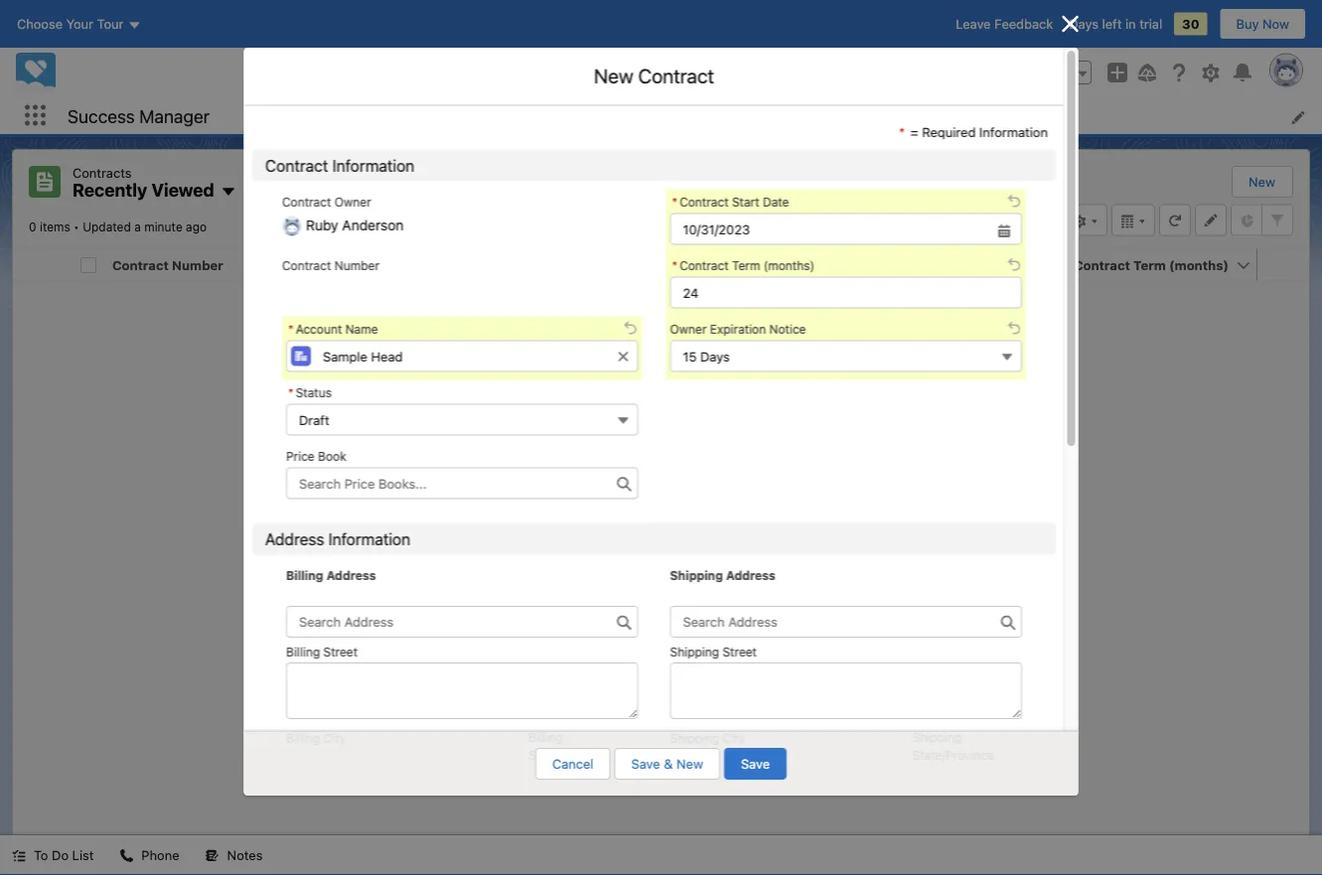 Task type: describe. For each thing, give the bounding box(es) containing it.
number inside contract number 'button'
[[172, 257, 223, 272]]

account name
[[307, 257, 401, 272]]

leave
[[956, 16, 991, 31]]

Price Book text field
[[286, 468, 638, 499]]

start inside group
[[732, 195, 759, 209]]

1 vertical spatial account
[[295, 322, 342, 336]]

billing for billing city
[[286, 731, 320, 745]]

days left in trial
[[1069, 16, 1163, 31]]

contract number button
[[104, 249, 277, 281]]

cancel button
[[536, 748, 611, 780]]

Billing State/Province text field
[[528, 766, 638, 798]]

inverse image
[[1059, 12, 1083, 36]]

* account name
[[288, 322, 378, 336]]

account name element
[[299, 249, 491, 282]]

cancel
[[552, 757, 594, 772]]

notes button
[[193, 836, 275, 875]]

try
[[590, 544, 609, 559]]

contract inside 'element'
[[1074, 257, 1131, 272]]

status element
[[491, 249, 695, 282]]

account inside "button"
[[307, 257, 360, 272]]

left
[[1102, 16, 1122, 31]]

item number image
[[13, 249, 73, 281]]

recently viewed status
[[29, 220, 83, 234]]

home
[[245, 108, 281, 123]]

* = required information
[[899, 124, 1048, 139]]

price
[[286, 450, 314, 464]]

0 vertical spatial group
[[1050, 61, 1092, 84]]

new button
[[1233, 167, 1292, 197]]

status
[[295, 386, 331, 400]]

recently.
[[739, 524, 790, 539]]

Status, Draft button
[[286, 404, 638, 436]]

ago
[[186, 220, 207, 234]]

Owner Expiration Notice button
[[670, 340, 1022, 372]]

=
[[910, 124, 918, 139]]

text default image
[[12, 849, 26, 863]]

list
[[674, 544, 691, 559]]

contract owner
[[282, 195, 371, 209]]

items
[[40, 220, 70, 234]]

0 vertical spatial owner
[[334, 195, 371, 209]]

1 vertical spatial name
[[345, 322, 378, 336]]

shipping address
[[670, 569, 775, 583]]

billing for billing address
[[286, 569, 323, 583]]

feedback
[[995, 16, 1053, 31]]

contract end date
[[882, 257, 1000, 272]]

0
[[29, 220, 36, 234]]

phone button
[[108, 836, 191, 875]]

do
[[52, 848, 69, 863]]

leave feedback link
[[956, 16, 1053, 31]]

Billing Street text field
[[286, 663, 638, 719]]

end
[[942, 257, 966, 272]]

Shipping City text field
[[670, 749, 905, 781]]

date for contract start date
[[786, 257, 816, 272]]

contract end date button
[[874, 249, 1044, 281]]

contract start date
[[691, 257, 816, 272]]

contract start date button
[[683, 249, 853, 281]]

action image
[[1258, 249, 1310, 281]]

billing state/province
[[528, 730, 610, 762]]

days inside owner expiration notice button
[[700, 349, 730, 364]]

Shipping Street text field
[[670, 663, 1022, 719]]

buy
[[1237, 16, 1259, 31]]

address for billing
[[326, 569, 376, 583]]

owner expiration notice
[[670, 322, 806, 336]]

draft
[[299, 412, 329, 427]]

1 vertical spatial owner
[[670, 322, 706, 336]]

Search Address text field
[[286, 606, 638, 638]]

* status
[[288, 386, 331, 400]]

new for new contract
[[594, 64, 633, 87]]

shipping street
[[670, 645, 757, 659]]

account name button
[[299, 249, 469, 281]]

1 horizontal spatial contract number
[[282, 259, 379, 273]]

recently viewed|contracts|list view element
[[12, 149, 1311, 836]]

buy now
[[1237, 16, 1290, 31]]

contract information
[[265, 156, 414, 175]]

0 horizontal spatial (months)
[[763, 259, 814, 273]]

success manager
[[68, 105, 210, 126]]

manager
[[139, 105, 210, 126]]

billing address
[[286, 569, 376, 583]]

0 vertical spatial contracts
[[73, 165, 132, 180]]

new for new
[[1249, 174, 1276, 189]]

display as table image
[[1112, 204, 1156, 236]]

buy now button
[[1220, 8, 1307, 40]]

save & new button
[[615, 748, 720, 780]]

contract number element
[[104, 249, 311, 282]]

any
[[651, 524, 673, 539]]

* for * contract start date
[[672, 195, 677, 209]]

contract inside "element"
[[691, 257, 747, 272]]

leave feedback
[[956, 16, 1053, 31]]

switching
[[613, 544, 670, 559]]

save button
[[724, 748, 787, 780]]

&
[[664, 757, 673, 772]]

* contract term (months)
[[672, 259, 814, 273]]

a
[[134, 220, 141, 234]]

you haven't viewed any contracts recently. try switching list views.
[[532, 524, 790, 559]]

now
[[1263, 16, 1290, 31]]

notice
[[769, 322, 806, 336]]

address information
[[265, 530, 410, 548]]

recently viewed
[[73, 179, 214, 201]]

contract inside 'button'
[[112, 257, 169, 272]]

contract term (months)
[[1074, 257, 1229, 272]]

to do list button
[[0, 836, 106, 875]]

* for * status
[[288, 386, 293, 400]]

contract inside group
[[679, 195, 728, 209]]

start inside button
[[750, 257, 783, 272]]

contract number inside contract number 'button'
[[112, 257, 223, 272]]

city for billing city
[[323, 731, 345, 745]]

•
[[74, 220, 79, 234]]

billing for billing street
[[286, 645, 320, 659]]

0 horizontal spatial term
[[732, 259, 760, 273]]

viewed
[[152, 179, 214, 201]]



Task type: vqa. For each thing, say whether or not it's contained in the screenshot.
the Save inside Save button
yes



Task type: locate. For each thing, give the bounding box(es) containing it.
2 horizontal spatial address
[[726, 569, 775, 583]]

price book
[[286, 450, 346, 464]]

text default image inside notes button
[[205, 849, 219, 863]]

0 horizontal spatial text default image
[[120, 849, 134, 863]]

shipping city
[[670, 731, 745, 745]]

0 horizontal spatial save
[[632, 757, 660, 772]]

1 horizontal spatial owner
[[670, 322, 706, 336]]

* left =
[[899, 124, 905, 139]]

home link
[[234, 97, 293, 134]]

street
[[323, 645, 357, 659], [722, 645, 757, 659]]

0 horizontal spatial city
[[323, 731, 345, 745]]

Sample Head text field
[[286, 340, 638, 372]]

to do list
[[34, 848, 94, 863]]

1 text default image from the left
[[120, 849, 134, 863]]

status containing you haven't viewed any contracts recently.
[[532, 522, 790, 561]]

group
[[1050, 61, 1092, 84], [670, 189, 1022, 245]]

save left &
[[632, 757, 660, 772]]

owner down 'contract information'
[[334, 195, 371, 209]]

trial
[[1140, 16, 1163, 31]]

phone
[[141, 848, 179, 863]]

success
[[68, 105, 135, 126]]

street down billing address
[[323, 645, 357, 659]]

contract number down minute
[[112, 257, 223, 272]]

* for * = required information
[[899, 124, 905, 139]]

owner
[[334, 195, 371, 209], [670, 322, 706, 336]]

shipping
[[670, 569, 723, 583], [670, 645, 719, 659], [912, 730, 962, 744], [670, 731, 719, 745]]

state/province up billing state/province text box
[[528, 748, 610, 762]]

viewed
[[606, 524, 648, 539]]

date right end
[[970, 257, 1000, 272]]

1 state/province from the left
[[528, 748, 610, 762]]

0 vertical spatial days
[[1069, 16, 1099, 31]]

0 horizontal spatial group
[[670, 189, 1022, 245]]

billing up cancel on the left bottom
[[528, 730, 562, 744]]

start
[[732, 195, 759, 209], [750, 257, 783, 272]]

book
[[318, 450, 346, 464]]

days
[[1069, 16, 1099, 31], [700, 349, 730, 364]]

information for contract information
[[332, 156, 414, 175]]

2 horizontal spatial new
[[1249, 174, 1276, 189]]

shipping inside shipping state/province
[[912, 730, 962, 744]]

* up * status
[[288, 322, 293, 336]]

address for shipping
[[726, 569, 775, 583]]

home list
[[234, 97, 1323, 134]]

information up contract owner
[[332, 156, 414, 175]]

cell
[[73, 249, 104, 282]]

start up contract start date
[[732, 195, 759, 209]]

information for address information
[[328, 530, 410, 548]]

date up contract start date button
[[763, 195, 789, 209]]

2 city from the left
[[722, 731, 745, 745]]

item number element
[[13, 249, 73, 282]]

2 text default image from the left
[[205, 849, 219, 863]]

state/province up shipping state/province 'text field'
[[912, 748, 994, 762]]

save for save & new
[[632, 757, 660, 772]]

text default image left notes
[[205, 849, 219, 863]]

contract number
[[112, 257, 223, 272], [282, 259, 379, 273]]

save inside save & new "button"
[[632, 757, 660, 772]]

1 city from the left
[[323, 731, 345, 745]]

1 vertical spatial group
[[670, 189, 1022, 245]]

15
[[683, 349, 696, 364]]

contracts inside you haven't viewed any contracts recently. try switching list views.
[[676, 524, 735, 539]]

city up save button
[[722, 731, 745, 745]]

address down address information
[[326, 569, 376, 583]]

shipping for shipping state/province
[[912, 730, 962, 744]]

billing down billing street
[[286, 731, 320, 745]]

0 vertical spatial information
[[979, 124, 1048, 139]]

expiration
[[710, 322, 766, 336]]

date inside contract start date button
[[786, 257, 816, 272]]

2 vertical spatial new
[[677, 757, 703, 772]]

save & new
[[632, 757, 703, 772]]

contract term (months) button
[[1066, 249, 1236, 281]]

date inside group
[[763, 195, 789, 209]]

city for shipping city
[[722, 731, 745, 745]]

contract
[[638, 64, 714, 87], [265, 156, 328, 175], [282, 195, 331, 209], [679, 195, 728, 209], [112, 257, 169, 272], [691, 257, 747, 272], [882, 257, 939, 272], [1074, 257, 1131, 272], [282, 259, 331, 273], [679, 259, 728, 273]]

0 horizontal spatial new
[[594, 64, 633, 87]]

1 vertical spatial days
[[700, 349, 730, 364]]

1 horizontal spatial save
[[741, 757, 770, 772]]

0 horizontal spatial days
[[700, 349, 730, 364]]

name up the * account name
[[364, 257, 401, 272]]

information right required
[[979, 124, 1048, 139]]

address down the views.
[[726, 569, 775, 583]]

1 horizontal spatial (months)
[[1170, 257, 1229, 272]]

number down "ago"
[[172, 257, 223, 272]]

15 days
[[683, 349, 730, 364]]

information
[[979, 124, 1048, 139], [332, 156, 414, 175], [328, 530, 410, 548]]

street down 'shipping address'
[[722, 645, 757, 659]]

save inside save button
[[741, 757, 770, 772]]

None search field
[[822, 204, 1060, 236]]

term
[[1134, 257, 1166, 272], [732, 259, 760, 273]]

1 horizontal spatial number
[[334, 259, 379, 273]]

status
[[532, 522, 790, 561]]

contract number up the * account name
[[282, 259, 379, 273]]

0 vertical spatial new
[[594, 64, 633, 87]]

new inside "button"
[[677, 757, 703, 772]]

billing street
[[286, 645, 357, 659]]

term up 'expiration'
[[732, 259, 760, 273]]

Billing City text field
[[286, 749, 520, 781]]

state/province for shipping
[[912, 748, 994, 762]]

1 vertical spatial contracts
[[676, 524, 735, 539]]

updated
[[83, 220, 131, 234]]

save down shipping city
[[741, 757, 770, 772]]

to
[[34, 848, 48, 863]]

state/province for billing
[[528, 748, 610, 762]]

1 horizontal spatial address
[[326, 569, 376, 583]]

date inside contract end date button
[[970, 257, 1000, 272]]

1 horizontal spatial text default image
[[205, 849, 219, 863]]

1 horizontal spatial contracts
[[676, 524, 735, 539]]

account down contract owner
[[307, 257, 360, 272]]

0 horizontal spatial contract number
[[112, 257, 223, 272]]

1 vertical spatial new
[[1249, 174, 1276, 189]]

1 horizontal spatial days
[[1069, 16, 1099, 31]]

1 vertical spatial information
[[332, 156, 414, 175]]

text default image left phone
[[120, 849, 134, 863]]

Search Recently Viewed list view. search field
[[822, 204, 1060, 236]]

0 horizontal spatial contracts
[[73, 165, 132, 180]]

1 horizontal spatial street
[[722, 645, 757, 659]]

group down inverse icon
[[1050, 61, 1092, 84]]

new contract
[[594, 64, 714, 87]]

shipping up &
[[670, 731, 719, 745]]

1 horizontal spatial city
[[722, 731, 745, 745]]

1 horizontal spatial new
[[677, 757, 703, 772]]

action element
[[1258, 249, 1310, 282]]

information up billing address
[[328, 530, 410, 548]]

street for billing street
[[323, 645, 357, 659]]

new inside button
[[1249, 174, 1276, 189]]

(months) left "action" image
[[1170, 257, 1229, 272]]

0 vertical spatial name
[[364, 257, 401, 272]]

text default image
[[120, 849, 134, 863], [205, 849, 219, 863]]

0 horizontal spatial number
[[172, 257, 223, 272]]

(months)
[[1170, 257, 1229, 272], [763, 259, 814, 273]]

contracts up updated
[[73, 165, 132, 180]]

0 horizontal spatial address
[[265, 530, 324, 548]]

contract term (months) element
[[1066, 249, 1270, 282]]

account up 'status'
[[295, 322, 342, 336]]

1 horizontal spatial term
[[1134, 257, 1166, 272]]

name down account name on the top of page
[[345, 322, 378, 336]]

shipping for shipping address
[[670, 569, 723, 583]]

date up "notice"
[[786, 257, 816, 272]]

haven't
[[558, 524, 602, 539]]

Shipping State/Province text field
[[912, 766, 1022, 798]]

city up billing city text box
[[323, 731, 345, 745]]

date
[[763, 195, 789, 209], [786, 257, 816, 272], [970, 257, 1000, 272]]

days right 15
[[700, 349, 730, 364]]

name inside "button"
[[364, 257, 401, 272]]

number
[[172, 257, 223, 272], [334, 259, 379, 273]]

* for * account name
[[288, 322, 293, 336]]

you
[[532, 524, 554, 539]]

0 vertical spatial account
[[307, 257, 360, 272]]

contracts up the views.
[[676, 524, 735, 539]]

list view controls image
[[1064, 204, 1108, 236]]

street for shipping street
[[722, 645, 757, 659]]

owner up 15
[[670, 322, 706, 336]]

2 vertical spatial information
[[328, 530, 410, 548]]

shipping state/province
[[912, 730, 994, 762]]

*
[[899, 124, 905, 139], [672, 195, 677, 209], [672, 259, 677, 273], [288, 322, 293, 336], [288, 386, 293, 400]]

* for * contract term (months)
[[672, 259, 677, 273]]

billing for billing state/province
[[528, 730, 562, 744]]

2 state/province from the left
[[912, 748, 994, 762]]

1 horizontal spatial group
[[1050, 61, 1092, 84]]

text default image for notes
[[205, 849, 219, 863]]

shipping for shipping street
[[670, 645, 719, 659]]

1 horizontal spatial state/province
[[912, 748, 994, 762]]

(months) up "notice"
[[763, 259, 814, 273]]

1 street from the left
[[323, 645, 357, 659]]

billing
[[286, 569, 323, 583], [286, 645, 320, 659], [528, 730, 562, 744], [286, 731, 320, 745]]

billing city
[[286, 731, 345, 745]]

number up the * account name
[[334, 259, 379, 273]]

notes
[[227, 848, 263, 863]]

views.
[[695, 544, 732, 559]]

contract end date element
[[874, 249, 1078, 282]]

shipping down list
[[670, 569, 723, 583]]

2 save from the left
[[741, 757, 770, 772]]

0 horizontal spatial state/province
[[528, 748, 610, 762]]

save
[[632, 757, 660, 772], [741, 757, 770, 772]]

state/province
[[528, 748, 610, 762], [912, 748, 994, 762]]

* left contract start date
[[672, 259, 677, 273]]

(months) inside button
[[1170, 257, 1229, 272]]

* up * contract term (months)
[[672, 195, 677, 209]]

new
[[594, 64, 633, 87], [1249, 174, 1276, 189], [677, 757, 703, 772]]

None text field
[[670, 213, 1022, 245], [670, 277, 1022, 309], [670, 213, 1022, 245], [670, 277, 1022, 309]]

0 horizontal spatial street
[[323, 645, 357, 659]]

billing inside billing state/province
[[528, 730, 562, 744]]

list item
[[293, 97, 362, 134]]

in
[[1126, 16, 1136, 31]]

minute
[[144, 220, 183, 234]]

list
[[72, 848, 94, 863]]

term inside button
[[1134, 257, 1166, 272]]

required
[[922, 124, 976, 139]]

0 items • updated a minute ago
[[29, 220, 207, 234]]

term down display as table image
[[1134, 257, 1166, 272]]

days left left at the right top of page
[[1069, 16, 1099, 31]]

1 save from the left
[[632, 757, 660, 772]]

start up "notice"
[[750, 257, 783, 272]]

* left 'status'
[[288, 386, 293, 400]]

cell inside recently viewed|contracts|list view element
[[73, 249, 104, 282]]

* contract start date
[[672, 195, 789, 209]]

address up billing address
[[265, 530, 324, 548]]

shipping down 'shipping address'
[[670, 645, 719, 659]]

2 street from the left
[[722, 645, 757, 659]]

shipping for shipping city
[[670, 731, 719, 745]]

date for contract end date
[[970, 257, 1000, 272]]

recently
[[73, 179, 147, 201]]

text default image inside the phone button
[[120, 849, 134, 863]]

text default image for phone
[[120, 849, 134, 863]]

group up contract start date "element" at the right
[[670, 189, 1022, 245]]

group containing *
[[670, 189, 1022, 245]]

* inside group
[[672, 195, 677, 209]]

contract start date element
[[683, 249, 886, 282]]

shipping up shipping state/province 'text field'
[[912, 730, 962, 744]]

0 vertical spatial start
[[732, 195, 759, 209]]

contracts
[[73, 165, 132, 180], [676, 524, 735, 539]]

address
[[265, 530, 324, 548], [326, 569, 376, 583], [726, 569, 775, 583]]

0 horizontal spatial owner
[[334, 195, 371, 209]]

save for save
[[741, 757, 770, 772]]

1 vertical spatial start
[[750, 257, 783, 272]]

billing down billing address
[[286, 645, 320, 659]]

billing down address information
[[286, 569, 323, 583]]

30
[[1183, 16, 1200, 31]]

account
[[307, 257, 360, 272], [295, 322, 342, 336]]



